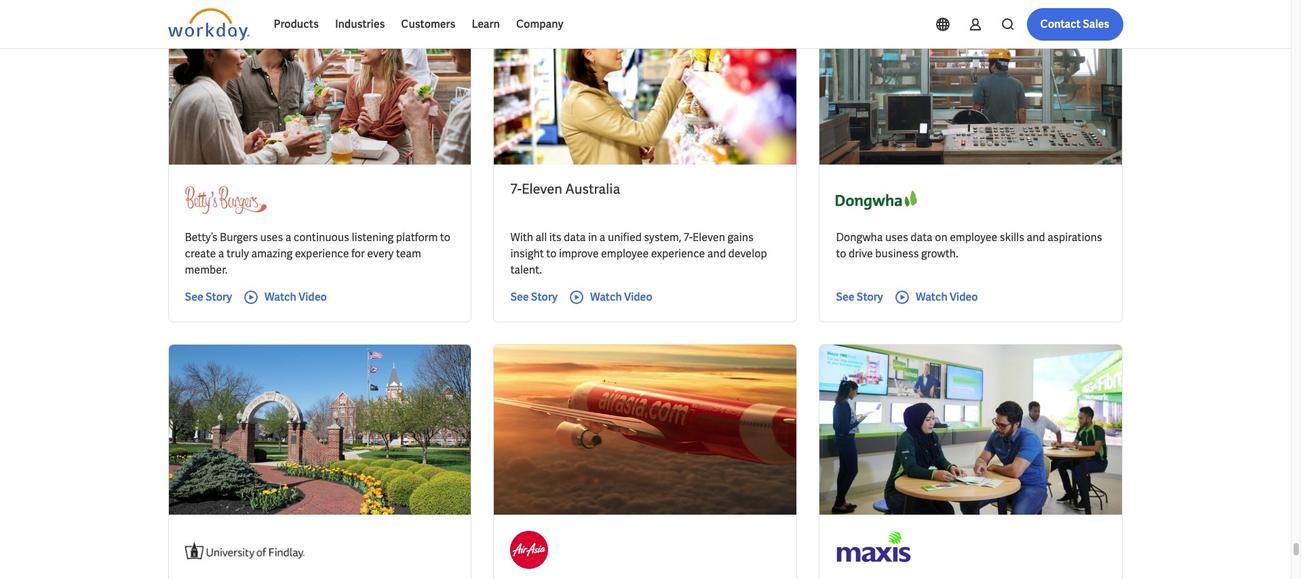 Task type: describe. For each thing, give the bounding box(es) containing it.
all
[[536, 231, 547, 245]]

unified
[[608, 231, 642, 245]]

company
[[516, 17, 563, 31]]

business outcome
[[336, 15, 417, 27]]

see for dongwha uses data on employee skills and aspirations to drive business growth.
[[836, 291, 854, 305]]

business outcome button
[[325, 7, 444, 35]]

betty's burgers image
[[185, 181, 266, 219]]

1 horizontal spatial a
[[285, 231, 291, 245]]

improve
[[559, 247, 599, 261]]

talent.
[[510, 263, 542, 278]]

0 horizontal spatial a
[[218, 247, 224, 261]]

business
[[875, 247, 919, 261]]

0 horizontal spatial eleven
[[522, 181, 562, 198]]

the university of findlay image
[[185, 532, 304, 570]]

develop
[[728, 247, 767, 261]]

more
[[465, 15, 488, 27]]

customers button
[[393, 8, 464, 41]]

industry
[[251, 15, 287, 27]]

see story link for dongwha uses data on employee skills and aspirations to drive business growth.
[[836, 290, 883, 306]]

airasia berhad image
[[510, 532, 548, 570]]

create
[[185, 247, 216, 261]]

customers
[[401, 17, 455, 31]]

more button
[[455, 7, 515, 35]]

see story for betty's burgers uses a continuous listening platform to create a truly amazing experience for every team member.
[[185, 291, 232, 305]]

a inside with all its data in a unified system, 7-eleven gains insight to improve employee experience and develop talent.
[[599, 231, 605, 245]]

see for with all its data in a unified system, 7-eleven gains insight to improve employee experience and develop talent.
[[510, 291, 529, 305]]

eleven inside with all its data in a unified system, 7-eleven gains insight to improve employee experience and develop talent.
[[693, 231, 725, 245]]

amazing
[[251, 247, 293, 261]]

sales
[[1083, 17, 1109, 31]]

listening
[[352, 231, 394, 245]]

see story link for with all its data in a unified system, 7-eleven gains insight to improve employee experience and develop talent.
[[510, 290, 558, 306]]

for
[[351, 247, 365, 261]]

topic
[[179, 15, 202, 27]]

gains
[[727, 231, 754, 245]]

team
[[396, 247, 421, 261]]

and inside dongwha uses data on employee skills and aspirations to drive business growth.
[[1027, 231, 1045, 245]]

Search Customer Stories text field
[[930, 9, 1096, 33]]

experience inside with all its data in a unified system, 7-eleven gains insight to improve employee experience and develop talent.
[[651, 247, 705, 261]]

aspirations
[[1048, 231, 1102, 245]]

3 watch from the left
[[916, 291, 948, 305]]

learn button
[[464, 8, 508, 41]]

3 watch video from the left
[[916, 291, 978, 305]]

industries button
[[327, 8, 393, 41]]

topic button
[[168, 7, 229, 35]]

and inside with all its data in a unified system, 7-eleven gains insight to improve employee experience and develop talent.
[[707, 247, 726, 261]]

burgers
[[220, 231, 258, 245]]

betty's
[[185, 231, 218, 245]]

growth.
[[921, 247, 958, 261]]

contact sales link
[[1027, 8, 1123, 41]]

go to the homepage image
[[168, 8, 249, 41]]

dongwha
[[836, 231, 883, 245]]

data inside dongwha uses data on employee skills and aspirations to drive business growth.
[[911, 231, 933, 245]]

drive
[[849, 247, 873, 261]]

0 horizontal spatial 7-
[[510, 181, 522, 198]]

video for for
[[299, 291, 327, 305]]



Task type: locate. For each thing, give the bounding box(es) containing it.
clear
[[530, 15, 553, 27]]

watch video link down amazing
[[243, 290, 327, 306]]

0 horizontal spatial see story
[[185, 291, 232, 305]]

2 see story link from the left
[[510, 290, 558, 306]]

watch video link for to
[[568, 290, 652, 306]]

platform
[[396, 231, 438, 245]]

see story down drive
[[836, 291, 883, 305]]

story down member.
[[205, 291, 232, 305]]

2 video from the left
[[624, 291, 652, 305]]

1 data from the left
[[564, 231, 586, 245]]

see down talent.
[[510, 291, 529, 305]]

video down with all its data in a unified system, 7-eleven gains insight to improve employee experience and develop talent.
[[624, 291, 652, 305]]

2 horizontal spatial watch
[[916, 291, 948, 305]]

0 vertical spatial 7-
[[510, 181, 522, 198]]

7- inside with all its data in a unified system, 7-eleven gains insight to improve employee experience and develop talent.
[[684, 231, 693, 245]]

see story for dongwha uses data on employee skills and aspirations to drive business growth.
[[836, 291, 883, 305]]

0 horizontal spatial see
[[185, 291, 203, 305]]

video down betty's burgers uses a continuous listening platform to create a truly amazing experience for every team member.
[[299, 291, 327, 305]]

story
[[205, 291, 232, 305], [531, 291, 558, 305], [857, 291, 883, 305]]

1 horizontal spatial 7-
[[684, 231, 693, 245]]

a
[[285, 231, 291, 245], [599, 231, 605, 245], [218, 247, 224, 261]]

see for betty's burgers uses a continuous listening platform to create a truly amazing experience for every team member.
[[185, 291, 203, 305]]

data left on
[[911, 231, 933, 245]]

watch video
[[265, 291, 327, 305], [590, 291, 652, 305], [916, 291, 978, 305]]

1 video from the left
[[299, 291, 327, 305]]

experience inside betty's burgers uses a continuous listening platform to create a truly amazing experience for every team member.
[[295, 247, 349, 261]]

0 vertical spatial eleven
[[522, 181, 562, 198]]

employee inside with all its data in a unified system, 7-eleven gains insight to improve employee experience and develop talent.
[[601, 247, 649, 261]]

watch video for improve
[[590, 291, 652, 305]]

watch video down "growth."
[[916, 291, 978, 305]]

to left drive
[[836, 247, 846, 261]]

watch video for for
[[265, 291, 327, 305]]

video for improve
[[624, 291, 652, 305]]

watch down "improve"
[[590, 291, 622, 305]]

7-
[[510, 181, 522, 198], [684, 231, 693, 245]]

story down drive
[[857, 291, 883, 305]]

contact
[[1040, 17, 1081, 31]]

data
[[564, 231, 586, 245], [911, 231, 933, 245]]

2 horizontal spatial video
[[950, 291, 978, 305]]

1 vertical spatial employee
[[601, 247, 649, 261]]

2 see story from the left
[[510, 291, 558, 305]]

experience
[[295, 247, 349, 261], [651, 247, 705, 261]]

see story link down drive
[[836, 290, 883, 306]]

video
[[299, 291, 327, 305], [624, 291, 652, 305], [950, 291, 978, 305]]

a up amazing
[[285, 231, 291, 245]]

1 horizontal spatial to
[[546, 247, 557, 261]]

dongwha enterprise co., ltd. image
[[836, 181, 917, 219]]

watch video down betty's burgers uses a continuous listening platform to create a truly amazing experience for every team member.
[[265, 291, 327, 305]]

watch
[[265, 291, 296, 305], [590, 291, 622, 305], [916, 291, 948, 305]]

story for with all its data in a unified system, 7-eleven gains insight to improve employee experience and develop talent.
[[531, 291, 558, 305]]

1 horizontal spatial see story link
[[510, 290, 558, 306]]

1 vertical spatial eleven
[[693, 231, 725, 245]]

to inside betty's burgers uses a continuous listening platform to create a truly amazing experience for every team member.
[[440, 231, 450, 245]]

0 horizontal spatial and
[[707, 247, 726, 261]]

data inside with all its data in a unified system, 7-eleven gains insight to improve employee experience and develop talent.
[[564, 231, 586, 245]]

2 horizontal spatial watch video
[[916, 291, 978, 305]]

1 horizontal spatial watch video
[[590, 291, 652, 305]]

2 horizontal spatial a
[[599, 231, 605, 245]]

1 horizontal spatial experience
[[651, 247, 705, 261]]

0 vertical spatial and
[[1027, 231, 1045, 245]]

to
[[440, 231, 450, 245], [546, 247, 557, 261], [836, 247, 846, 261]]

industries
[[335, 17, 385, 31]]

products
[[274, 17, 319, 31]]

to right platform
[[440, 231, 450, 245]]

1 horizontal spatial story
[[531, 291, 558, 305]]

3 story from the left
[[857, 291, 883, 305]]

3 see story link from the left
[[836, 290, 883, 306]]

2 data from the left
[[911, 231, 933, 245]]

2 see from the left
[[510, 291, 529, 305]]

1 uses from the left
[[260, 231, 283, 245]]

eleven up all
[[522, 181, 562, 198]]

in
[[588, 231, 597, 245]]

7-eleven australia
[[510, 181, 620, 198]]

0 horizontal spatial data
[[564, 231, 586, 245]]

on
[[935, 231, 947, 245]]

watch for to
[[590, 291, 622, 305]]

0 horizontal spatial uses
[[260, 231, 283, 245]]

see down drive
[[836, 291, 854, 305]]

truly
[[227, 247, 249, 261]]

1 horizontal spatial see story
[[510, 291, 558, 305]]

1 watch video from the left
[[265, 291, 327, 305]]

all
[[555, 15, 566, 27]]

experience down continuous
[[295, 247, 349, 261]]

to inside with all its data in a unified system, 7-eleven gains insight to improve employee experience and develop talent.
[[546, 247, 557, 261]]

uses up business
[[885, 231, 908, 245]]

a left the truly on the left of the page
[[218, 247, 224, 261]]

see story link down member.
[[185, 290, 232, 306]]

1 story from the left
[[205, 291, 232, 305]]

system,
[[644, 231, 681, 245]]

continuous
[[294, 231, 349, 245]]

insight
[[510, 247, 544, 261]]

2 horizontal spatial see
[[836, 291, 854, 305]]

3 see story from the left
[[836, 291, 883, 305]]

and right "skills" at the top right of page
[[1027, 231, 1045, 245]]

1 horizontal spatial see
[[510, 291, 529, 305]]

eleven
[[522, 181, 562, 198], [693, 231, 725, 245]]

learn
[[472, 17, 500, 31]]

to inside dongwha uses data on employee skills and aspirations to drive business growth.
[[836, 247, 846, 261]]

story for dongwha uses data on employee skills and aspirations to drive business growth.
[[857, 291, 883, 305]]

2 horizontal spatial see story
[[836, 291, 883, 305]]

watch video link for experience
[[243, 290, 327, 306]]

watch video down with all its data in a unified system, 7-eleven gains insight to improve employee experience and develop talent.
[[590, 291, 652, 305]]

see story for with all its data in a unified system, 7-eleven gains insight to improve employee experience and develop talent.
[[510, 291, 558, 305]]

1 see story from the left
[[185, 291, 232, 305]]

betty's burgers uses a continuous listening platform to create a truly amazing experience for every team member.
[[185, 231, 450, 278]]

1 horizontal spatial uses
[[885, 231, 908, 245]]

eleven left gains
[[693, 231, 725, 245]]

2 horizontal spatial story
[[857, 291, 883, 305]]

see story
[[185, 291, 232, 305], [510, 291, 558, 305], [836, 291, 883, 305]]

maxis mobile sdn bhd image
[[836, 532, 912, 570]]

employee
[[950, 231, 997, 245], [601, 247, 649, 261]]

story for betty's burgers uses a continuous listening platform to create a truly amazing experience for every team member.
[[205, 291, 232, 305]]

0 horizontal spatial experience
[[295, 247, 349, 261]]

products button
[[266, 8, 327, 41]]

1 horizontal spatial employee
[[950, 231, 997, 245]]

its
[[549, 231, 561, 245]]

dongwha uses data on employee skills and aspirations to drive business growth.
[[836, 231, 1102, 261]]

1 vertical spatial 7-
[[684, 231, 693, 245]]

1 watch video link from the left
[[243, 290, 327, 306]]

employee right on
[[950, 231, 997, 245]]

0 horizontal spatial to
[[440, 231, 450, 245]]

skills
[[1000, 231, 1024, 245]]

0 horizontal spatial watch video link
[[243, 290, 327, 306]]

video down "growth."
[[950, 291, 978, 305]]

1 horizontal spatial data
[[911, 231, 933, 245]]

1 experience from the left
[[295, 247, 349, 261]]

see story link down talent.
[[510, 290, 558, 306]]

and left develop
[[707, 247, 726, 261]]

3 video from the left
[[950, 291, 978, 305]]

watch video link down "growth."
[[894, 290, 978, 306]]

a right the in
[[599, 231, 605, 245]]

3 see from the left
[[836, 291, 854, 305]]

with all its data in a unified system, 7-eleven gains insight to improve employee experience and develop talent.
[[510, 231, 767, 278]]

story down talent.
[[531, 291, 558, 305]]

1 see story link from the left
[[185, 290, 232, 306]]

see
[[185, 291, 203, 305], [510, 291, 529, 305], [836, 291, 854, 305]]

0 vertical spatial employee
[[950, 231, 997, 245]]

0 horizontal spatial see story link
[[185, 290, 232, 306]]

watch for experience
[[265, 291, 296, 305]]

2 uses from the left
[[885, 231, 908, 245]]

contact sales
[[1040, 17, 1109, 31]]

2 watch from the left
[[590, 291, 622, 305]]

0 horizontal spatial story
[[205, 291, 232, 305]]

1 horizontal spatial eleven
[[693, 231, 725, 245]]

uses inside dongwha uses data on employee skills and aspirations to drive business growth.
[[885, 231, 908, 245]]

watch video link down with all its data in a unified system, 7-eleven gains insight to improve employee experience and develop talent.
[[568, 290, 652, 306]]

1 horizontal spatial watch
[[590, 291, 622, 305]]

watch video link
[[243, 290, 327, 306], [568, 290, 652, 306], [894, 290, 978, 306]]

2 horizontal spatial see story link
[[836, 290, 883, 306]]

see story down talent.
[[510, 291, 558, 305]]

1 see from the left
[[185, 291, 203, 305]]

industry button
[[240, 7, 314, 35]]

watch down amazing
[[265, 291, 296, 305]]

1 horizontal spatial video
[[624, 291, 652, 305]]

2 experience from the left
[[651, 247, 705, 261]]

outcome
[[376, 15, 417, 27]]

employee inside dongwha uses data on employee skills and aspirations to drive business growth.
[[950, 231, 997, 245]]

2 horizontal spatial watch video link
[[894, 290, 978, 306]]

1 horizontal spatial and
[[1027, 231, 1045, 245]]

see story down member.
[[185, 291, 232, 305]]

1 vertical spatial and
[[707, 247, 726, 261]]

uses
[[260, 231, 283, 245], [885, 231, 908, 245]]

1 horizontal spatial watch video link
[[568, 290, 652, 306]]

uses inside betty's burgers uses a continuous listening platform to create a truly amazing experience for every team member.
[[260, 231, 283, 245]]

0 horizontal spatial watch
[[265, 291, 296, 305]]

2 watch video link from the left
[[568, 290, 652, 306]]

company button
[[508, 8, 572, 41]]

2 horizontal spatial to
[[836, 247, 846, 261]]

experience down system,
[[651, 247, 705, 261]]

business
[[336, 15, 374, 27]]

clear all
[[530, 15, 566, 27]]

see down member.
[[185, 291, 203, 305]]

3 watch video link from the left
[[894, 290, 978, 306]]

0 horizontal spatial watch video
[[265, 291, 327, 305]]

uses up amazing
[[260, 231, 283, 245]]

data up "improve"
[[564, 231, 586, 245]]

member.
[[185, 263, 228, 278]]

and
[[1027, 231, 1045, 245], [707, 247, 726, 261]]

watch down "growth."
[[916, 291, 948, 305]]

0 horizontal spatial video
[[299, 291, 327, 305]]

7- up with
[[510, 181, 522, 198]]

0 horizontal spatial employee
[[601, 247, 649, 261]]

clear all button
[[526, 7, 570, 35]]

1 watch from the left
[[265, 291, 296, 305]]

see story link for betty's burgers uses a continuous listening platform to create a truly amazing experience for every team member.
[[185, 290, 232, 306]]

2 watch video from the left
[[590, 291, 652, 305]]

employee down unified
[[601, 247, 649, 261]]

australia
[[565, 181, 620, 198]]

every
[[367, 247, 394, 261]]

with
[[510, 231, 533, 245]]

2 story from the left
[[531, 291, 558, 305]]

7- right system,
[[684, 231, 693, 245]]

see story link
[[185, 290, 232, 306], [510, 290, 558, 306], [836, 290, 883, 306]]

to down its
[[546, 247, 557, 261]]



Task type: vqa. For each thing, say whether or not it's contained in the screenshot.
the leftmost see story link
yes



